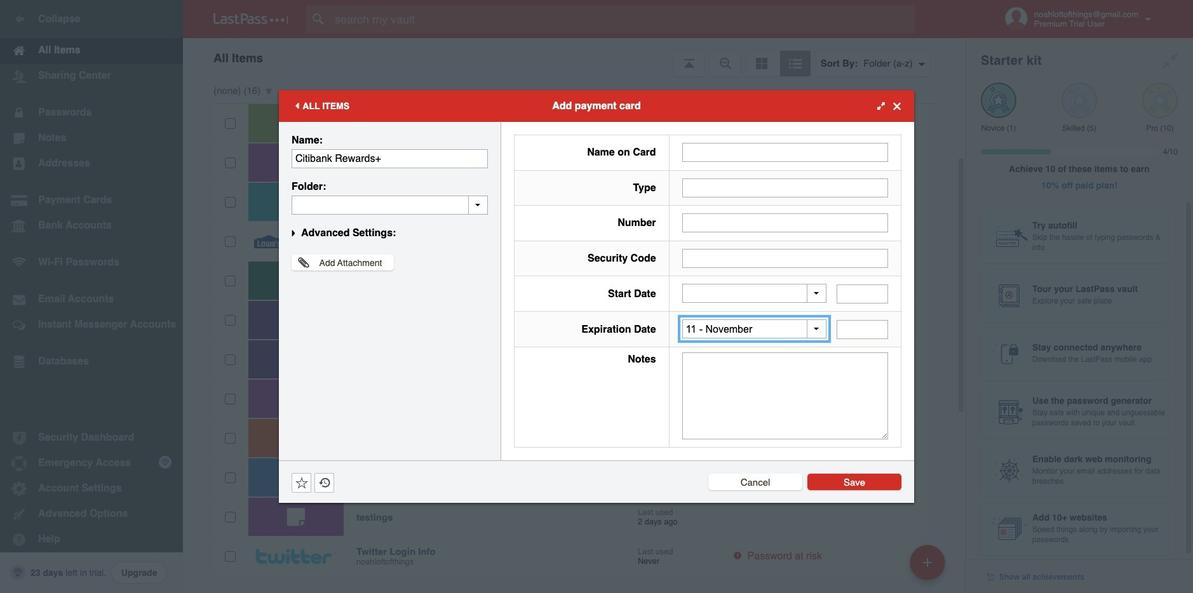 Task type: vqa. For each thing, say whether or not it's contained in the screenshot.
text field
yes



Task type: describe. For each thing, give the bounding box(es) containing it.
main navigation navigation
[[0, 0, 183, 594]]

Search search field
[[306, 5, 940, 33]]

search my vault text field
[[306, 5, 940, 33]]

lastpass image
[[214, 13, 289, 25]]

new item image
[[923, 558, 932, 567]]



Task type: locate. For each thing, give the bounding box(es) containing it.
None text field
[[682, 143, 889, 162], [292, 149, 488, 168], [682, 178, 889, 198], [682, 214, 889, 233], [682, 249, 889, 268], [837, 320, 889, 339], [682, 143, 889, 162], [292, 149, 488, 168], [682, 178, 889, 198], [682, 214, 889, 233], [682, 249, 889, 268], [837, 320, 889, 339]]

dialog
[[279, 90, 915, 503]]

vault options navigation
[[183, 38, 966, 76]]

new item navigation
[[906, 541, 953, 594]]

None text field
[[292, 196, 488, 215], [837, 285, 889, 304], [682, 353, 889, 440], [292, 196, 488, 215], [837, 285, 889, 304], [682, 353, 889, 440]]



